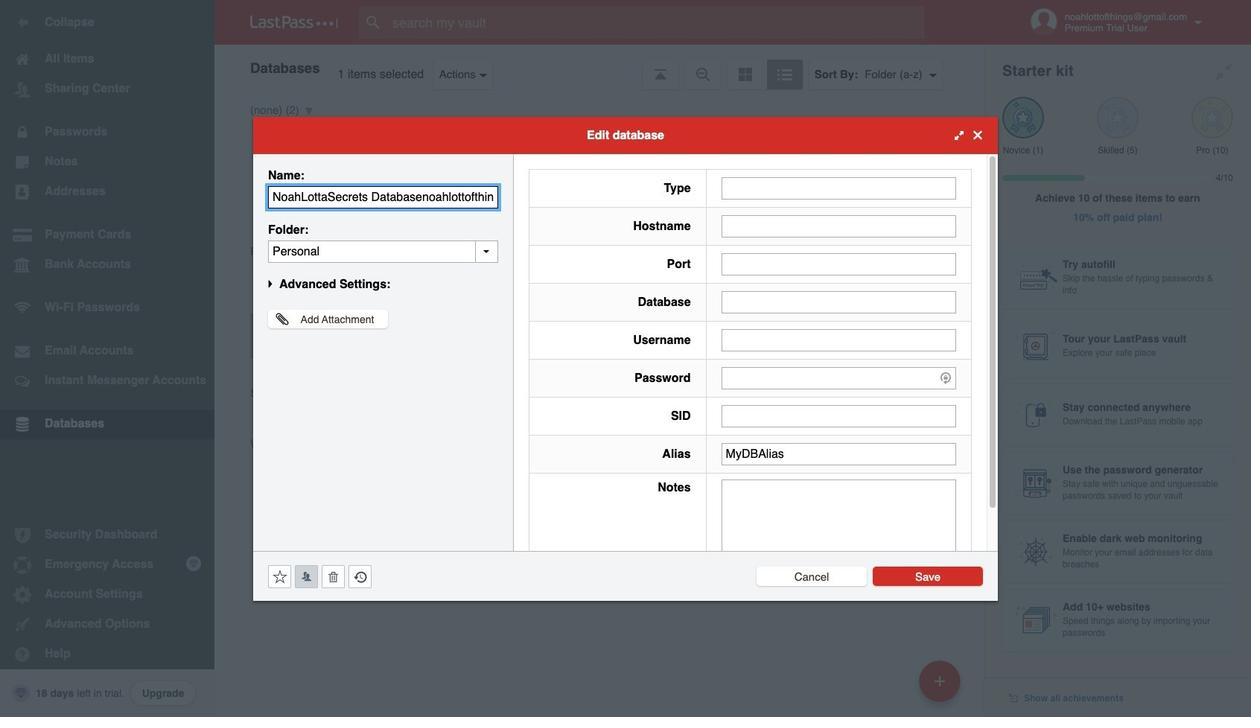 Task type: vqa. For each thing, say whether or not it's contained in the screenshot.
"Caret Right" image
no



Task type: locate. For each thing, give the bounding box(es) containing it.
main navigation navigation
[[0, 0, 215, 717]]

lastpass image
[[250, 16, 338, 29]]

dialog
[[253, 117, 998, 601]]

None text field
[[268, 186, 498, 208], [722, 253, 957, 275], [722, 329, 957, 351], [268, 186, 498, 208], [722, 253, 957, 275], [722, 329, 957, 351]]

vault options navigation
[[215, 45, 985, 89]]

None password field
[[722, 367, 957, 389]]

new item image
[[935, 676, 945, 687]]

None text field
[[722, 177, 957, 199], [722, 215, 957, 237], [268, 240, 498, 263], [722, 291, 957, 313], [722, 405, 957, 427], [722, 443, 957, 465], [722, 479, 957, 572], [722, 177, 957, 199], [722, 215, 957, 237], [268, 240, 498, 263], [722, 291, 957, 313], [722, 405, 957, 427], [722, 443, 957, 465], [722, 479, 957, 572]]



Task type: describe. For each thing, give the bounding box(es) containing it.
new item navigation
[[914, 656, 970, 717]]

search my vault text field
[[359, 6, 954, 39]]

Search search field
[[359, 6, 954, 39]]



